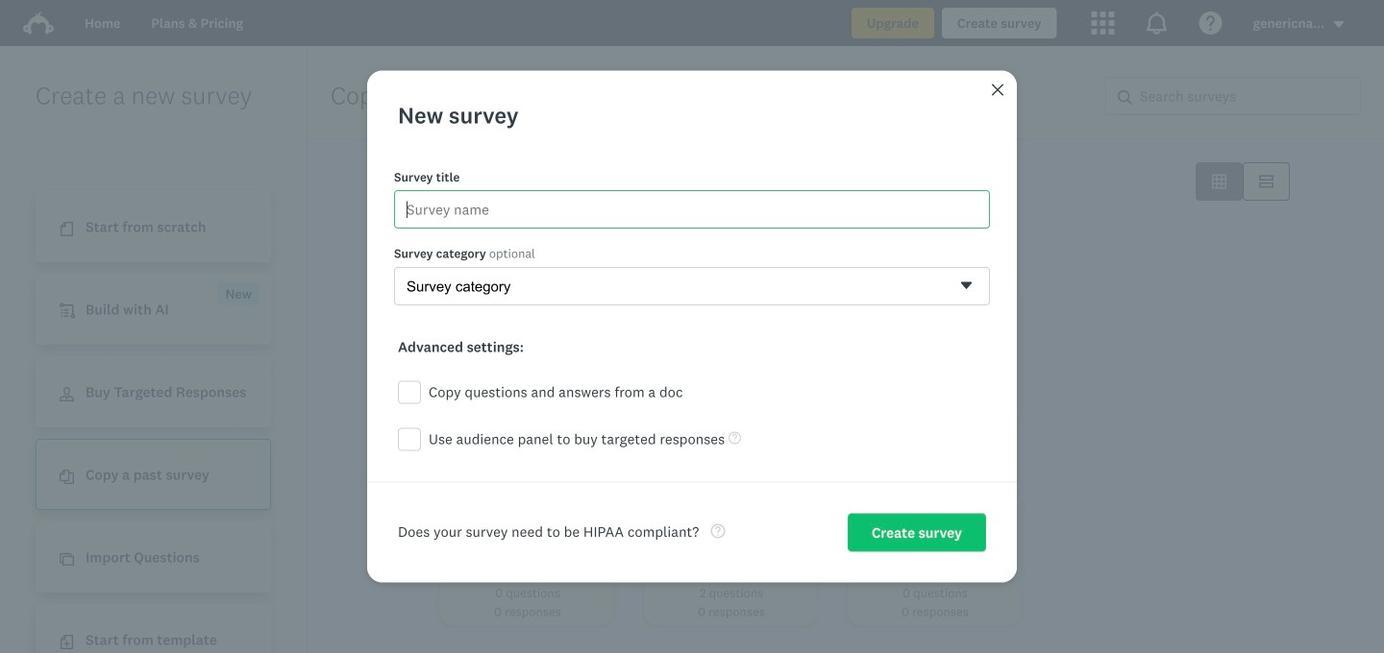 Task type: locate. For each thing, give the bounding box(es) containing it.
dropdown arrow icon image
[[1332, 18, 1346, 31], [1334, 21, 1344, 28]]

close image
[[992, 84, 1003, 96]]

1 horizontal spatial help image
[[729, 432, 741, 444]]

2 brand logo image from the top
[[23, 12, 54, 35]]

user image
[[60, 388, 74, 402]]

help icon image
[[1199, 12, 1222, 35]]

documentplus image
[[60, 636, 74, 650]]

help image
[[729, 432, 741, 444], [711, 524, 725, 538]]

products icon image
[[1092, 12, 1115, 35], [1092, 12, 1115, 35]]

documentclone image
[[60, 470, 74, 485]]

starfilled image
[[587, 300, 602, 314], [791, 300, 805, 314], [995, 503, 1009, 517]]

0 horizontal spatial help image
[[711, 524, 725, 538]]

dialog
[[367, 71, 1017, 583]]

Survey name field
[[394, 190, 990, 229]]

brand logo image
[[23, 8, 54, 38], [23, 12, 54, 35]]



Task type: vqa. For each thing, say whether or not it's contained in the screenshot.
"Group"
no



Task type: describe. For each thing, give the bounding box(es) containing it.
textboxmultiple image
[[1259, 174, 1274, 189]]

Search surveys field
[[1132, 78, 1360, 114]]

0 horizontal spatial starfilled image
[[587, 300, 602, 314]]

1 brand logo image from the top
[[23, 8, 54, 38]]

1 horizontal spatial starfilled image
[[791, 300, 805, 314]]

1 vertical spatial help image
[[711, 524, 725, 538]]

document image
[[60, 222, 74, 237]]

clone image
[[60, 553, 74, 567]]

notification center icon image
[[1145, 12, 1168, 35]]

close image
[[990, 82, 1005, 98]]

search image
[[1118, 90, 1132, 105]]

0 vertical spatial help image
[[729, 432, 741, 444]]

2 horizontal spatial starfilled image
[[995, 503, 1009, 517]]

starfilled image
[[560, 174, 575, 189]]

grid image
[[1212, 174, 1226, 189]]



